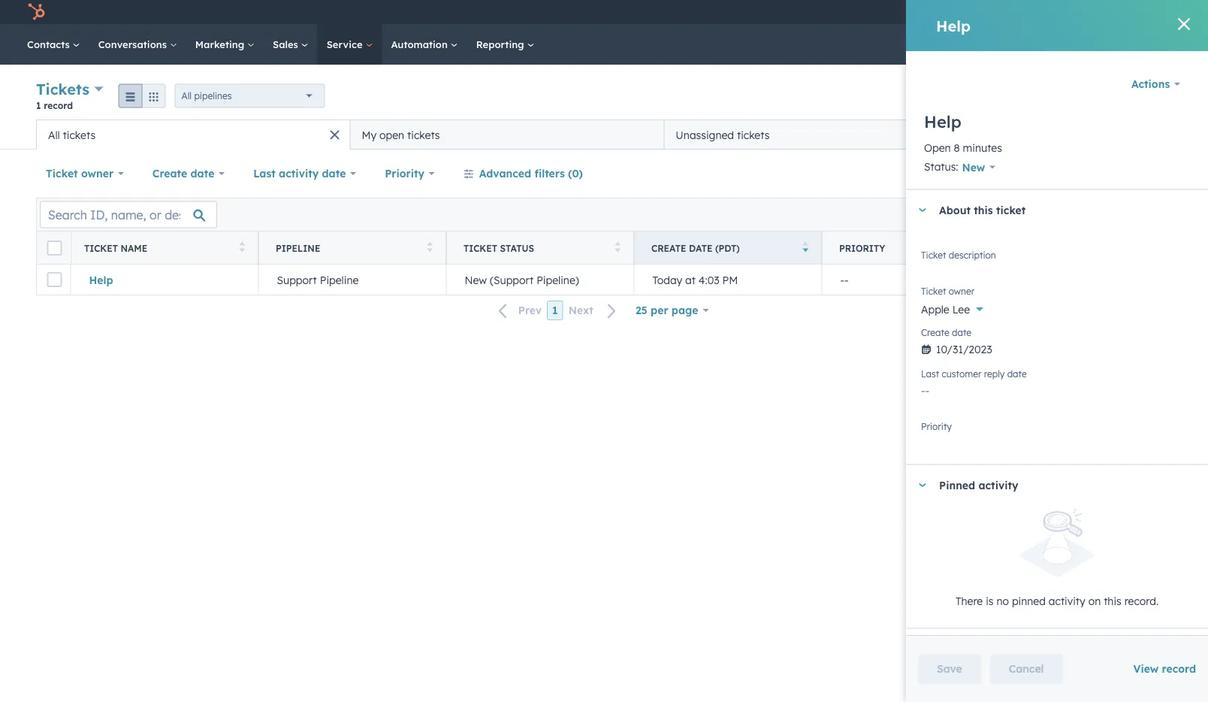 Task type: locate. For each thing, give the bounding box(es) containing it.
open
[[380, 128, 405, 141]]

all left pipelines
[[182, 90, 192, 101]]

automation link
[[382, 24, 467, 65]]

create up today at right
[[652, 242, 687, 254]]

tickets inside all tickets button
[[63, 128, 96, 141]]

4 press to sort. element from the left
[[991, 242, 997, 254]]

Search HubSpot search field
[[997, 32, 1182, 57]]

last customer reply date
[[922, 368, 1027, 379]]

1 vertical spatial pipeline
[[320, 273, 359, 286]]

0 vertical spatial create date
[[152, 167, 215, 180]]

reply
[[984, 368, 1005, 379]]

1 horizontal spatial 1
[[553, 304, 558, 317]]

create inside popup button
[[152, 167, 187, 180]]

0 horizontal spatial 1
[[36, 100, 41, 111]]

1 vertical spatial all
[[48, 128, 60, 141]]

marketplaces image
[[1010, 7, 1024, 20]]

priority up --
[[840, 242, 886, 254]]

1 vertical spatial owner
[[949, 286, 975, 297]]

create inside button
[[1105, 91, 1134, 102]]

all tickets
[[48, 128, 96, 141]]

support pipeline
[[277, 273, 359, 286]]

last for last activity date
[[253, 167, 276, 180]]

2 horizontal spatial priority
[[922, 421, 952, 432]]

1 press to sort. element from the left
[[239, 242, 245, 254]]

1 horizontal spatial record
[[1162, 662, 1197, 675]]

help
[[937, 16, 971, 35], [925, 111, 962, 132], [89, 273, 113, 286]]

apple right apple lee image
[[1140, 6, 1167, 18]]

apple lee
[[922, 302, 970, 316]]

Ticket description text field
[[922, 247, 1194, 277]]

caret image
[[919, 208, 928, 212], [919, 483, 928, 487]]

pipeline
[[276, 242, 320, 254], [320, 273, 359, 286]]

0 vertical spatial caret image
[[919, 208, 928, 212]]

new (support pipeline)
[[465, 273, 579, 286]]

1 vertical spatial help
[[925, 111, 962, 132]]

advanced filters (0)
[[479, 167, 583, 180]]

pinned
[[1012, 594, 1046, 607]]

25 per page
[[636, 304, 699, 317]]

1 horizontal spatial last
[[922, 368, 940, 379]]

3 press to sort. image from the left
[[615, 242, 621, 252]]

0 vertical spatial new
[[963, 160, 986, 174]]

create date down apple lee
[[922, 327, 972, 338]]

0 vertical spatial all
[[182, 90, 192, 101]]

pipeline up support
[[276, 242, 320, 254]]

ticket description
[[922, 249, 997, 261]]

ticket
[[46, 167, 78, 180], [84, 242, 118, 254], [464, 242, 498, 254], [922, 249, 947, 261], [922, 286, 947, 297]]

this inside alert
[[1104, 594, 1122, 607]]

create down actions
[[1105, 91, 1134, 102]]

0 horizontal spatial activity
[[279, 167, 319, 180]]

1 tickets from the left
[[63, 128, 96, 141]]

about this ticket
[[940, 203, 1026, 217]]

select an option
[[922, 426, 1002, 440]]

ticket inside popup button
[[46, 167, 78, 180]]

minutes
[[963, 141, 1003, 154]]

new down minutes
[[963, 160, 986, 174]]

Last customer reply date text field
[[922, 377, 1194, 401]]

3 press to sort. element from the left
[[615, 242, 621, 254]]

date
[[191, 167, 215, 180], [322, 167, 346, 180], [689, 242, 713, 254], [952, 327, 972, 338], [1008, 368, 1027, 379]]

tickets for all tickets
[[63, 128, 96, 141]]

2 horizontal spatial press to sort. image
[[615, 242, 621, 252]]

group inside tickets banner
[[118, 84, 166, 108]]

column header
[[1010, 232, 1198, 265]]

0 vertical spatial owner
[[81, 167, 114, 180]]

3 tickets from the left
[[737, 128, 770, 141]]

owner up lee
[[949, 286, 975, 297]]

1 vertical spatial ticket
[[997, 203, 1026, 217]]

2 horizontal spatial activity
[[1049, 594, 1086, 607]]

help button
[[1036, 0, 1061, 24]]

option
[[970, 426, 1002, 440]]

2 - from the left
[[845, 273, 849, 286]]

select
[[922, 426, 951, 440]]

date inside last activity date popup button
[[322, 167, 346, 180]]

ticket owner down all tickets
[[46, 167, 114, 180]]

all inside button
[[48, 128, 60, 141]]

activity for last
[[279, 167, 319, 180]]

priority
[[385, 167, 425, 180], [840, 242, 886, 254], [922, 421, 952, 432]]

1 vertical spatial caret image
[[919, 483, 928, 487]]

activity inside dropdown button
[[979, 478, 1019, 492]]

new inside popup button
[[963, 160, 986, 174]]

upgrade image
[[941, 6, 955, 20]]

ticket down actions
[[1136, 91, 1160, 102]]

1 caret image from the top
[[919, 208, 928, 212]]

close image
[[1179, 18, 1191, 30]]

page
[[672, 304, 699, 317]]

0 horizontal spatial tickets
[[63, 128, 96, 141]]

new
[[963, 160, 986, 174], [465, 273, 487, 286]]

all
[[182, 90, 192, 101], [48, 128, 60, 141]]

apple for apple
[[1140, 6, 1167, 18]]

ticket
[[1136, 91, 1160, 102], [997, 203, 1026, 217]]

0 horizontal spatial create date
[[152, 167, 215, 180]]

this
[[974, 203, 993, 217], [1104, 594, 1122, 607]]

1 horizontal spatial all
[[182, 90, 192, 101]]

notifications image
[[1092, 7, 1106, 20]]

2 tickets from the left
[[407, 128, 440, 141]]

1 horizontal spatial this
[[1104, 594, 1122, 607]]

contacts
[[27, 38, 73, 50]]

1 vertical spatial priority
[[840, 242, 886, 254]]

create
[[1105, 91, 1134, 102], [152, 167, 187, 180], [652, 242, 687, 254], [922, 327, 950, 338]]

help down ticket name
[[89, 273, 113, 286]]

unassigned
[[676, 128, 734, 141]]

open 8 minutes
[[925, 141, 1003, 154]]

1 vertical spatial apple
[[922, 302, 950, 316]]

menu containing apple
[[940, 0, 1191, 24]]

open
[[925, 141, 951, 154]]

1 right 'prev'
[[553, 304, 558, 317]]

1 vertical spatial create date
[[922, 327, 972, 338]]

group
[[118, 84, 166, 108]]

tickets button
[[36, 78, 103, 100]]

tickets down 1 record
[[63, 128, 96, 141]]

this right about
[[974, 203, 993, 217]]

cancel button
[[990, 654, 1063, 684]]

tickets right open
[[407, 128, 440, 141]]

press to sort. image
[[239, 242, 245, 252], [427, 242, 433, 252], [615, 242, 621, 252]]

25
[[636, 304, 648, 317]]

marketing
[[195, 38, 247, 50]]

1 vertical spatial activity
[[979, 478, 1019, 492]]

0 vertical spatial 1
[[36, 100, 41, 111]]

advanced
[[479, 167, 531, 180]]

1 vertical spatial 1
[[553, 304, 558, 317]]

2 vertical spatial priority
[[922, 421, 952, 432]]

caret image left about
[[919, 208, 928, 212]]

0 horizontal spatial priority
[[385, 167, 425, 180]]

record right the view
[[1162, 662, 1197, 675]]

description
[[949, 249, 997, 261]]

0 horizontal spatial apple
[[922, 302, 950, 316]]

unassigned tickets
[[676, 128, 770, 141]]

0 vertical spatial help
[[937, 16, 971, 35]]

service
[[327, 38, 366, 50]]

priority left an
[[922, 421, 952, 432]]

ticket up press to sort. image
[[997, 203, 1026, 217]]

owner
[[81, 167, 114, 180], [949, 286, 975, 297]]

caret image inside about this ticket dropdown button
[[919, 208, 928, 212]]

hubspot link
[[18, 3, 56, 21]]

create date inside popup button
[[152, 167, 215, 180]]

create down all tickets button
[[152, 167, 187, 180]]

0 horizontal spatial press to sort. image
[[239, 242, 245, 252]]

1 horizontal spatial press to sort. image
[[427, 242, 433, 252]]

1 inside button
[[553, 304, 558, 317]]

create date down all tickets button
[[152, 167, 215, 180]]

last for last customer reply date
[[922, 368, 940, 379]]

menu
[[940, 0, 1191, 24]]

ticket status
[[464, 242, 534, 254]]

marketing link
[[186, 24, 264, 65]]

about this ticket button
[[906, 190, 1194, 230]]

apple left lee
[[922, 302, 950, 316]]

record down tickets
[[44, 100, 73, 111]]

0 vertical spatial priority
[[385, 167, 425, 180]]

priority inside popup button
[[385, 167, 425, 180]]

caret image inside the pinned activity dropdown button
[[919, 483, 928, 487]]

0 horizontal spatial last
[[253, 167, 276, 180]]

press to sort. element
[[239, 242, 245, 254], [427, 242, 433, 254], [615, 242, 621, 254], [991, 242, 997, 254]]

all inside popup button
[[182, 90, 192, 101]]

contacts link
[[18, 24, 89, 65]]

this right on
[[1104, 594, 1122, 607]]

--
[[841, 273, 849, 286]]

8
[[954, 141, 960, 154]]

0 horizontal spatial ticket
[[997, 203, 1026, 217]]

0 vertical spatial record
[[44, 100, 73, 111]]

tickets right 'unassigned' at the top right of the page
[[737, 128, 770, 141]]

pm
[[723, 273, 738, 286]]

0 vertical spatial this
[[974, 203, 993, 217]]

1 horizontal spatial ticket
[[1136, 91, 1160, 102]]

0 vertical spatial last
[[253, 167, 276, 180]]

record
[[44, 100, 73, 111], [1162, 662, 1197, 675]]

pipeline right support
[[320, 273, 359, 286]]

0 horizontal spatial all
[[48, 128, 60, 141]]

0 vertical spatial apple
[[1140, 6, 1167, 18]]

notifications button
[[1086, 0, 1112, 24]]

descending sort. press to sort ascending. element
[[803, 242, 809, 254]]

1 down tickets
[[36, 100, 41, 111]]

activity inside popup button
[[279, 167, 319, 180]]

search image
[[1177, 39, 1188, 50]]

1 vertical spatial new
[[465, 273, 487, 286]]

priority down my open tickets
[[385, 167, 425, 180]]

priority button
[[375, 159, 445, 189]]

last activity date button
[[244, 159, 366, 189]]

2 press to sort. element from the left
[[427, 242, 433, 254]]

apple lee image
[[1124, 5, 1137, 19]]

press to sort. image for ticket status
[[615, 242, 621, 252]]

0 horizontal spatial record
[[44, 100, 73, 111]]

0 horizontal spatial this
[[974, 203, 993, 217]]

1 horizontal spatial new
[[963, 160, 986, 174]]

Search ID, name, or description search field
[[40, 201, 217, 228]]

2 press to sort. image from the left
[[427, 242, 433, 252]]

create ticket
[[1105, 91, 1160, 102]]

0 vertical spatial activity
[[279, 167, 319, 180]]

tickets inside my open tickets button
[[407, 128, 440, 141]]

last activity date
[[253, 167, 346, 180]]

view record
[[1134, 662, 1197, 675]]

0 vertical spatial ticket
[[1136, 91, 1160, 102]]

1 vertical spatial this
[[1104, 594, 1122, 607]]

1 inside tickets banner
[[36, 100, 41, 111]]

0 horizontal spatial ticket owner
[[46, 167, 114, 180]]

conversations link
[[89, 24, 186, 65]]

Create date text field
[[922, 335, 1194, 360]]

record inside tickets banner
[[44, 100, 73, 111]]

tickets inside unassigned tickets button
[[737, 128, 770, 141]]

create date
[[152, 167, 215, 180], [922, 327, 972, 338]]

2 vertical spatial help
[[89, 273, 113, 286]]

all down 1 record
[[48, 128, 60, 141]]

an
[[954, 426, 967, 440]]

2 vertical spatial activity
[[1049, 594, 1086, 607]]

new button
[[959, 157, 1006, 177]]

new inside button
[[465, 273, 487, 286]]

ticket left status
[[464, 242, 498, 254]]

owner down all tickets
[[81, 167, 114, 180]]

apple button
[[1115, 0, 1189, 24]]

2 horizontal spatial tickets
[[737, 128, 770, 141]]

at
[[686, 273, 696, 286]]

1 horizontal spatial apple
[[1140, 6, 1167, 18]]

help left marketplaces image on the top
[[937, 16, 971, 35]]

0 horizontal spatial new
[[465, 273, 487, 286]]

last inside popup button
[[253, 167, 276, 180]]

2 caret image from the top
[[919, 483, 928, 487]]

1 vertical spatial record
[[1162, 662, 1197, 675]]

0 vertical spatial ticket owner
[[46, 167, 114, 180]]

1 button
[[547, 301, 563, 320]]

activity for pinned
[[979, 478, 1019, 492]]

new for new (support pipeline)
[[465, 273, 487, 286]]

caret image left "pinned"
[[919, 483, 928, 487]]

1 vertical spatial ticket owner
[[922, 286, 975, 297]]

create down apple lee
[[922, 327, 950, 338]]

record for view record
[[1162, 662, 1197, 675]]

ticket down all tickets
[[46, 167, 78, 180]]

0 horizontal spatial owner
[[81, 167, 114, 180]]

there is no pinned activity on this record.
[[956, 594, 1159, 607]]

1 horizontal spatial activity
[[979, 478, 1019, 492]]

(0)
[[568, 167, 583, 180]]

pinned activity button
[[906, 465, 1194, 505]]

help image
[[1042, 7, 1055, 20]]

ticket owner up apple lee
[[922, 286, 975, 297]]

1 horizontal spatial tickets
[[407, 128, 440, 141]]

apple inside menu
[[1140, 6, 1167, 18]]

all pipelines
[[182, 90, 232, 101]]

ticket up -- button
[[922, 249, 947, 261]]

press to sort. image for pipeline
[[427, 242, 433, 252]]

tickets banner
[[36, 78, 1173, 120]]

pipeline inside support pipeline "button"
[[320, 273, 359, 286]]

sales
[[273, 38, 301, 50]]

new left (support
[[465, 273, 487, 286]]

-
[[841, 273, 845, 286], [845, 273, 849, 286]]

1 vertical spatial last
[[922, 368, 940, 379]]

help up open
[[925, 111, 962, 132]]



Task type: describe. For each thing, give the bounding box(es) containing it.
today at 4:03 pm button
[[634, 265, 822, 295]]

lee
[[953, 302, 970, 316]]

caret image for about this ticket
[[919, 208, 928, 212]]

pipeline)
[[537, 273, 579, 286]]

-- button
[[822, 265, 1010, 295]]

1 - from the left
[[841, 273, 845, 286]]

status:
[[925, 160, 959, 173]]

my open tickets
[[362, 128, 440, 141]]

1 record
[[36, 100, 73, 111]]

1 horizontal spatial create date
[[922, 327, 972, 338]]

1 horizontal spatial owner
[[949, 286, 975, 297]]

next button
[[563, 301, 626, 321]]

all for all tickets
[[48, 128, 60, 141]]

search button
[[1170, 32, 1195, 57]]

save
[[937, 662, 963, 675]]

pinned activity
[[940, 478, 1019, 492]]

marketplaces button
[[1001, 0, 1033, 24]]

hubspot image
[[27, 3, 45, 21]]

actions
[[1132, 77, 1170, 91]]

1 press to sort. image from the left
[[239, 242, 245, 252]]

press to sort. element for pipeline
[[427, 242, 433, 254]]

1 horizontal spatial priority
[[840, 242, 886, 254]]

record.
[[1125, 594, 1159, 607]]

record for 1 record
[[44, 100, 73, 111]]

actions button
[[1122, 69, 1191, 99]]

unassigned tickets button
[[664, 120, 978, 150]]

ticket owner inside popup button
[[46, 167, 114, 180]]

ticket owner button
[[36, 159, 134, 189]]

upgrade
[[958, 7, 998, 19]]

support
[[277, 273, 317, 286]]

no
[[997, 594, 1009, 607]]

press to sort. element for ticket status
[[615, 242, 621, 254]]

apple for apple lee
[[922, 302, 950, 316]]

ticket inside dropdown button
[[997, 203, 1026, 217]]

my
[[362, 128, 377, 141]]

filters
[[535, 167, 565, 180]]

1 for 1
[[553, 304, 558, 317]]

all tickets button
[[36, 120, 350, 150]]

settings image
[[1067, 6, 1080, 20]]

press to sort. element for priority
[[991, 242, 997, 254]]

support pipeline button
[[259, 265, 446, 295]]

create ticket button
[[1093, 85, 1173, 109]]

today at 4:03 pm
[[653, 273, 738, 286]]

new for new
[[963, 160, 986, 174]]

4:03
[[699, 273, 720, 286]]

owner inside ticket owner popup button
[[81, 167, 114, 180]]

settings link
[[1064, 4, 1083, 20]]

tickets for unassigned tickets
[[737, 128, 770, 141]]

there is no pinned activity on this record. alert
[[922, 508, 1194, 610]]

create date (pdt)
[[652, 242, 740, 254]]

on
[[1089, 594, 1101, 607]]

caret image for pinned activity
[[919, 483, 928, 487]]

reporting link
[[467, 24, 544, 65]]

my open tickets button
[[350, 120, 664, 150]]

1 horizontal spatial ticket owner
[[922, 286, 975, 297]]

activity inside alert
[[1049, 594, 1086, 607]]

ticket name
[[84, 242, 148, 254]]

status
[[500, 242, 534, 254]]

25 per page button
[[626, 295, 719, 325]]

customer
[[942, 368, 982, 379]]

help link
[[89, 273, 240, 286]]

prev button
[[490, 301, 547, 321]]

prev
[[518, 304, 542, 317]]

service link
[[318, 24, 382, 65]]

select an option button
[[922, 418, 1194, 443]]

automation
[[391, 38, 451, 50]]

pipelines
[[194, 90, 232, 101]]

press to sort. image
[[991, 242, 997, 252]]

per
[[651, 304, 669, 317]]

date inside create date popup button
[[191, 167, 215, 180]]

reporting
[[476, 38, 527, 50]]

about
[[940, 203, 971, 217]]

name
[[121, 242, 148, 254]]

today
[[653, 273, 683, 286]]

save button
[[919, 654, 981, 684]]

this inside dropdown button
[[974, 203, 993, 217]]

next
[[569, 304, 594, 317]]

ticket inside button
[[1136, 91, 1160, 102]]

create date button
[[143, 159, 235, 189]]

descending sort. press to sort ascending. image
[[803, 242, 809, 252]]

ticket up apple lee
[[922, 286, 947, 297]]

conversations
[[98, 38, 170, 50]]

new (support pipeline) button
[[446, 265, 634, 295]]

pagination navigation
[[490, 301, 626, 321]]

all pipelines button
[[175, 84, 325, 108]]

view record link
[[1134, 662, 1197, 675]]

cancel
[[1009, 662, 1044, 675]]

ticket left the name
[[84, 242, 118, 254]]

0 vertical spatial pipeline
[[276, 242, 320, 254]]

1 for 1 record
[[36, 100, 41, 111]]

pinned
[[940, 478, 976, 492]]

advanced filters (0) button
[[454, 159, 593, 189]]

all for all pipelines
[[182, 90, 192, 101]]

tickets
[[36, 80, 89, 98]]

sales link
[[264, 24, 318, 65]]

apple lee button
[[922, 294, 1194, 319]]



Task type: vqa. For each thing, say whether or not it's contained in the screenshot.
the time
no



